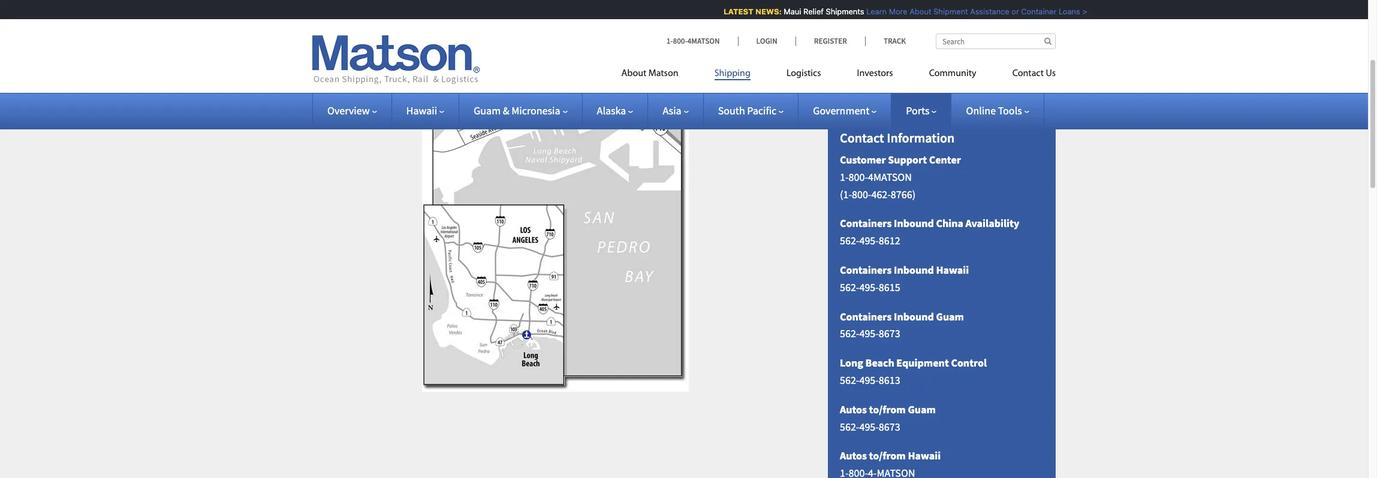 Task type: describe. For each thing, give the bounding box(es) containing it.
pier inside matson auto & oversized cargo yard 1320 pier c street long beach, ca 90813
[[864, 67, 882, 81]]

90813 inside 1521 pier c street long beach, ca 90813
[[911, 21, 938, 34]]

customer support center 1-800-4matson (1-800-462-8766)
[[840, 153, 961, 201]]

street inside matson auto & oversized cargo yard 1320 pier c street long beach, ca 90813
[[892, 67, 919, 81]]

1521
[[840, 3, 862, 17]]

ca inside 1521 pier c street long beach, ca 90813
[[897, 21, 909, 34]]

investors
[[857, 69, 893, 79]]

login
[[757, 36, 778, 46]]

0 vertical spatial guam
[[474, 104, 501, 118]]

1320
[[840, 67, 862, 81]]

long inside 1521 pier c street long beach, ca 90813
[[840, 21, 862, 34]]

to/from for guam
[[869, 403, 906, 417]]

loans
[[1054, 7, 1076, 16]]

462-
[[872, 187, 891, 201]]

pacific
[[747, 104, 777, 118]]

online
[[966, 104, 996, 118]]

1-800-4matson
[[667, 36, 720, 46]]

beach, inside 1521 pier c street long beach, ca 90813
[[865, 21, 895, 34]]

blue matson logo with ocean, shipping, truck, rail and logistics written beneath it. image
[[312, 35, 480, 85]]

about inside 'link'
[[622, 69, 647, 79]]

asia link
[[663, 104, 689, 118]]

about matson link
[[622, 63, 697, 88]]

contact information
[[840, 129, 955, 146]]

guam & micronesia
[[474, 104, 560, 118]]

government link
[[813, 104, 877, 118]]

community
[[929, 69, 977, 79]]

0 horizontal spatial 4matson
[[688, 36, 720, 46]]

track
[[884, 36, 906, 46]]

ca inside matson auto & oversized cargo yard 1320 pier c street long beach, ca 90813
[[897, 84, 909, 98]]

containers inbound china availability 562-495-8612
[[840, 217, 1020, 248]]

guam for containers inbound guam
[[936, 310, 964, 324]]

south pacific
[[718, 104, 777, 118]]

shipment
[[929, 7, 963, 16]]

autos for autos to/from guam 562-495-8673
[[840, 403, 867, 417]]

ports link
[[906, 104, 937, 118]]

china
[[936, 217, 964, 230]]

customer
[[840, 153, 886, 167]]

more
[[884, 7, 903, 16]]

contact for contact us
[[1013, 69, 1044, 79]]

0 horizontal spatial 1-
[[667, 36, 673, 46]]

0 horizontal spatial &
[[503, 104, 510, 118]]

relief
[[799, 7, 819, 16]]

oversized
[[911, 50, 958, 64]]

shipping link
[[697, 63, 769, 88]]

autos to/from guam 562-495-8673
[[840, 403, 936, 434]]

information
[[887, 129, 955, 146]]

learn
[[862, 7, 882, 16]]

contact for contact information
[[840, 129, 884, 146]]

south pacific link
[[718, 104, 784, 118]]

containers inbound guam 562-495-8673
[[840, 310, 964, 341]]

autos for autos to/from hawaii
[[840, 449, 867, 463]]

guam for autos to/from guam
[[908, 403, 936, 417]]

news:
[[751, 7, 777, 16]]

shipping
[[715, 69, 751, 79]]

pier inside 1521 pier c street long beach, ca 90813
[[864, 3, 882, 17]]

investors link
[[839, 63, 911, 88]]

online tools
[[966, 104, 1022, 118]]

long beach image
[[422, 0, 689, 392]]

8615
[[879, 280, 901, 294]]

matson inside matson auto & oversized cargo yard 1320 pier c street long beach, ca 90813
[[840, 50, 875, 64]]

or
[[1007, 7, 1014, 16]]

guam & micronesia link
[[474, 104, 568, 118]]

contact us link
[[995, 63, 1056, 88]]

auto
[[877, 50, 899, 64]]

overview
[[327, 104, 370, 118]]

inbound for 562-495-8612
[[894, 217, 934, 230]]

login link
[[738, 36, 796, 46]]

495- for containers inbound hawaii
[[860, 280, 879, 294]]

online tools link
[[966, 104, 1030, 118]]

us
[[1046, 69, 1056, 79]]

inbound for 562-495-8673
[[894, 310, 934, 324]]

562- for containers inbound hawaii 562-495-8615
[[840, 280, 860, 294]]

support
[[888, 153, 927, 167]]

0 vertical spatial about
[[905, 7, 927, 16]]

matson auto & oversized cargo yard 1320 pier c street long beach, ca 90813
[[840, 50, 1011, 98]]



Task type: vqa. For each thing, say whether or not it's contained in the screenshot.
password.
no



Task type: locate. For each thing, give the bounding box(es) containing it.
c inside 1521 pier c street long beach, ca 90813
[[884, 3, 890, 17]]

tools
[[998, 104, 1022, 118]]

government
[[813, 104, 870, 118]]

equipment
[[897, 356, 949, 370]]

inbound up 8615
[[894, 263, 934, 277]]

about matson
[[622, 69, 679, 79]]

1 vertical spatial long
[[840, 84, 862, 98]]

1 vertical spatial 90813
[[911, 84, 938, 98]]

ca
[[897, 21, 909, 34], [897, 84, 909, 98]]

1 vertical spatial inbound
[[894, 263, 934, 277]]

inbound up "8612"
[[894, 217, 934, 230]]

800-
[[673, 36, 688, 46], [849, 170, 868, 184], [852, 187, 872, 201]]

beach, inside matson auto & oversized cargo yard 1320 pier c street long beach, ca 90813
[[865, 84, 895, 98]]

562- inside long beach equipment control 562-495-8613
[[840, 374, 860, 387]]

autos
[[840, 403, 867, 417], [840, 449, 867, 463]]

1 inbound from the top
[[894, 217, 934, 230]]

south
[[718, 104, 745, 118]]

4 562- from the top
[[840, 374, 860, 387]]

4matson inside customer support center 1-800-4matson (1-800-462-8766)
[[868, 170, 912, 184]]

495- down 462-
[[860, 234, 879, 248]]

562- inside containers inbound guam 562-495-8673
[[840, 327, 860, 341]]

long beach equipment control 562-495-8613
[[840, 356, 987, 387]]

495- inside long beach equipment control 562-495-8613
[[860, 374, 879, 387]]

about
[[905, 7, 927, 16], [622, 69, 647, 79]]

0 vertical spatial to/from
[[869, 403, 906, 417]]

2 ca from the top
[[897, 84, 909, 98]]

contact inside top menu navigation
[[1013, 69, 1044, 79]]

2 long from the top
[[840, 84, 862, 98]]

0 vertical spatial inbound
[[894, 217, 934, 230]]

0 vertical spatial 4matson
[[688, 36, 720, 46]]

2 vertical spatial containers
[[840, 310, 892, 324]]

2 street from the top
[[892, 67, 919, 81]]

1-
[[667, 36, 673, 46], [840, 170, 849, 184]]

autos down beach
[[840, 403, 867, 417]]

495- for autos to/from guam
[[860, 420, 879, 434]]

contact up customer
[[840, 129, 884, 146]]

0 vertical spatial 8673
[[879, 327, 901, 341]]

hawaii link
[[406, 104, 444, 118]]

ca up track
[[897, 21, 909, 34]]

>
[[1078, 7, 1083, 16]]

0 vertical spatial hawaii
[[406, 104, 437, 118]]

center
[[929, 153, 961, 167]]

matson
[[840, 50, 875, 64], [649, 69, 679, 79]]

0 vertical spatial &
[[901, 50, 909, 64]]

containers for 495-
[[840, 217, 892, 230]]

0 vertical spatial ca
[[897, 21, 909, 34]]

8613
[[879, 374, 901, 387]]

8612
[[879, 234, 901, 248]]

top menu navigation
[[622, 63, 1056, 88]]

90813 up ports link
[[911, 84, 938, 98]]

containers for 8615
[[840, 263, 892, 277]]

c right learn at the right top of page
[[884, 3, 890, 17]]

2 beach, from the top
[[865, 84, 895, 98]]

495- up autos to/from hawaii in the bottom right of the page
[[860, 420, 879, 434]]

availability
[[966, 217, 1020, 230]]

8673 inside containers inbound guam 562-495-8673
[[879, 327, 901, 341]]

1 street from the top
[[892, 3, 919, 17]]

0 vertical spatial beach,
[[865, 21, 895, 34]]

8673 inside autos to/from guam 562-495-8673
[[879, 420, 901, 434]]

guam down long beach equipment control 562-495-8613
[[908, 403, 936, 417]]

to/from down 8613
[[869, 403, 906, 417]]

1 vertical spatial ca
[[897, 84, 909, 98]]

micronesia
[[512, 104, 560, 118]]

to/from
[[869, 403, 906, 417], [869, 449, 906, 463]]

to/from down autos to/from guam 562-495-8673
[[869, 449, 906, 463]]

guam up control
[[936, 310, 964, 324]]

1 containers from the top
[[840, 217, 892, 230]]

90813
[[911, 21, 938, 34], [911, 84, 938, 98]]

2 vertical spatial long
[[840, 356, 864, 370]]

inbound inside containers inbound guam 562-495-8673
[[894, 310, 934, 324]]

guam inside containers inbound guam 562-495-8673
[[936, 310, 964, 324]]

8673 up beach
[[879, 327, 901, 341]]

562- for containers inbound guam 562-495-8673
[[840, 327, 860, 341]]

autos to/from hawaii
[[840, 449, 941, 463]]

street
[[892, 3, 919, 17], [892, 67, 919, 81]]

495- down beach
[[860, 374, 879, 387]]

containers up "8612"
[[840, 217, 892, 230]]

8673 for to/from
[[879, 420, 901, 434]]

1 8673 from the top
[[879, 327, 901, 341]]

search image
[[1045, 37, 1052, 45]]

containers inside containers inbound guam 562-495-8673
[[840, 310, 892, 324]]

(1-
[[840, 187, 852, 201]]

2 autos from the top
[[840, 449, 867, 463]]

2 pier from the top
[[864, 67, 882, 81]]

alaska
[[597, 104, 626, 118]]

overview link
[[327, 104, 377, 118]]

1-800-4matson link
[[667, 36, 738, 46]]

1 vertical spatial street
[[892, 67, 919, 81]]

2 vertical spatial inbound
[[894, 310, 934, 324]]

1521 pier c street long beach, ca 90813
[[840, 3, 938, 34]]

1 horizontal spatial 1-
[[840, 170, 849, 184]]

3 562- from the top
[[840, 327, 860, 341]]

562- inside containers inbound china availability 562-495-8612
[[840, 234, 860, 248]]

1 c from the top
[[884, 3, 890, 17]]

asia
[[663, 104, 682, 118]]

3 495- from the top
[[860, 327, 879, 341]]

1- inside customer support center 1-800-4matson (1-800-462-8766)
[[840, 170, 849, 184]]

3 long from the top
[[840, 356, 864, 370]]

1 562- from the top
[[840, 234, 860, 248]]

0 vertical spatial street
[[892, 3, 919, 17]]

None search field
[[936, 34, 1056, 49]]

1 vertical spatial 1-
[[840, 170, 849, 184]]

1 horizontal spatial about
[[905, 7, 927, 16]]

2 90813 from the top
[[911, 84, 938, 98]]

1 horizontal spatial &
[[901, 50, 909, 64]]

to/from for hawaii
[[869, 449, 906, 463]]

containers up 8615
[[840, 263, 892, 277]]

1 vertical spatial pier
[[864, 67, 882, 81]]

containers for 8673
[[840, 310, 892, 324]]

inbound inside containers inbound hawaii 562-495-8615
[[894, 263, 934, 277]]

495- up beach
[[860, 327, 879, 341]]

about up alaska "link"
[[622, 69, 647, 79]]

matson inside 'link'
[[649, 69, 679, 79]]

register
[[814, 36, 847, 46]]

2 c from the top
[[884, 67, 890, 81]]

ports
[[906, 104, 930, 118]]

3 containers from the top
[[840, 310, 892, 324]]

562- inside autos to/from guam 562-495-8673
[[840, 420, 860, 434]]

562-
[[840, 234, 860, 248], [840, 280, 860, 294], [840, 327, 860, 341], [840, 374, 860, 387], [840, 420, 860, 434]]

autos inside autos to/from guam 562-495-8673
[[840, 403, 867, 417]]

4matson up 462-
[[868, 170, 912, 184]]

matson up 1320
[[840, 50, 875, 64]]

0 vertical spatial matson
[[840, 50, 875, 64]]

0 vertical spatial 90813
[[911, 21, 938, 34]]

4matson down 'latest'
[[688, 36, 720, 46]]

1 vertical spatial to/from
[[869, 449, 906, 463]]

containers inside containers inbound china availability 562-495-8612
[[840, 217, 892, 230]]

8673 for inbound
[[879, 327, 901, 341]]

long inside long beach equipment control 562-495-8613
[[840, 356, 864, 370]]

1 vertical spatial beach,
[[865, 84, 895, 98]]

beach,
[[865, 21, 895, 34], [865, 84, 895, 98]]

containers
[[840, 217, 892, 230], [840, 263, 892, 277], [840, 310, 892, 324]]

495- inside containers inbound hawaii 562-495-8615
[[860, 280, 879, 294]]

alaska link
[[597, 104, 634, 118]]

& right auto
[[901, 50, 909, 64]]

2 8673 from the top
[[879, 420, 901, 434]]

containers down 8615
[[840, 310, 892, 324]]

inbound
[[894, 217, 934, 230], [894, 263, 934, 277], [894, 310, 934, 324]]

1 vertical spatial 4matson
[[868, 170, 912, 184]]

1 vertical spatial hawaii
[[936, 263, 969, 277]]

2 containers from the top
[[840, 263, 892, 277]]

1 long from the top
[[840, 21, 862, 34]]

5 562- from the top
[[840, 420, 860, 434]]

about right more
[[905, 7, 927, 16]]

562- inside containers inbound hawaii 562-495-8615
[[840, 280, 860, 294]]

latest news: maui relief shipments learn more about shipment assistance or container loans >
[[719, 7, 1083, 16]]

1 vertical spatial 800-
[[849, 170, 868, 184]]

2 495- from the top
[[860, 280, 879, 294]]

pier left more
[[864, 3, 882, 17]]

1- up "(1-"
[[840, 170, 849, 184]]

1 vertical spatial contact
[[840, 129, 884, 146]]

1 vertical spatial &
[[503, 104, 510, 118]]

90813 inside matson auto & oversized cargo yard 1320 pier c street long beach, ca 90813
[[911, 84, 938, 98]]

495- for containers inbound guam
[[860, 327, 879, 341]]

2 vertical spatial hawaii
[[908, 449, 941, 463]]

495- up containers inbound guam 562-495-8673
[[860, 280, 879, 294]]

containers inbound hawaii 562-495-8615
[[840, 263, 969, 294]]

2 to/from from the top
[[869, 449, 906, 463]]

&
[[901, 50, 909, 64], [503, 104, 510, 118]]

hawaii
[[406, 104, 437, 118], [936, 263, 969, 277], [908, 449, 941, 463]]

logistics link
[[769, 63, 839, 88]]

495- inside containers inbound china availability 562-495-8612
[[860, 234, 879, 248]]

hawaii down containers inbound china availability 562-495-8612
[[936, 263, 969, 277]]

contact us
[[1013, 69, 1056, 79]]

1 vertical spatial about
[[622, 69, 647, 79]]

2 vertical spatial guam
[[908, 403, 936, 417]]

maui
[[779, 7, 796, 16]]

5 495- from the top
[[860, 420, 879, 434]]

0 horizontal spatial matson
[[649, 69, 679, 79]]

latest
[[719, 7, 749, 16]]

pier
[[864, 3, 882, 17], [864, 67, 882, 81]]

long down 1521
[[840, 21, 862, 34]]

hawaii down blue matson logo with ocean, shipping, truck, rail and logistics written beneath it.
[[406, 104, 437, 118]]

guam
[[474, 104, 501, 118], [936, 310, 964, 324], [908, 403, 936, 417]]

0 vertical spatial containers
[[840, 217, 892, 230]]

1 horizontal spatial contact
[[1013, 69, 1044, 79]]

4 495- from the top
[[860, 374, 879, 387]]

community link
[[911, 63, 995, 88]]

0 vertical spatial long
[[840, 21, 862, 34]]

learn more about shipment assistance or container loans > link
[[862, 7, 1083, 16]]

0 vertical spatial autos
[[840, 403, 867, 417]]

Search search field
[[936, 34, 1056, 49]]

0 vertical spatial c
[[884, 3, 890, 17]]

& inside matson auto & oversized cargo yard 1320 pier c street long beach, ca 90813
[[901, 50, 909, 64]]

inbound down 8615
[[894, 310, 934, 324]]

track link
[[865, 36, 906, 46]]

0 vertical spatial contact
[[1013, 69, 1044, 79]]

long inside matson auto & oversized cargo yard 1320 pier c street long beach, ca 90813
[[840, 84, 862, 98]]

0 vertical spatial pier
[[864, 3, 882, 17]]

90813 down shipment
[[911, 21, 938, 34]]

& left micronesia
[[503, 104, 510, 118]]

hawaii for containers inbound hawaii 562-495-8615
[[936, 263, 969, 277]]

1 90813 from the top
[[911, 21, 938, 34]]

logistics
[[787, 69, 821, 79]]

0 vertical spatial 800-
[[673, 36, 688, 46]]

1 vertical spatial guam
[[936, 310, 964, 324]]

1- up the about matson 'link'
[[667, 36, 673, 46]]

long down 1320
[[840, 84, 862, 98]]

shipments
[[821, 7, 860, 16]]

contact left us
[[1013, 69, 1044, 79]]

autos down autos to/from guam 562-495-8673
[[840, 449, 867, 463]]

control
[[951, 356, 987, 370]]

495-
[[860, 234, 879, 248], [860, 280, 879, 294], [860, 327, 879, 341], [860, 374, 879, 387], [860, 420, 879, 434]]

matson up asia
[[649, 69, 679, 79]]

street inside 1521 pier c street long beach, ca 90813
[[892, 3, 919, 17]]

beach, down investors
[[865, 84, 895, 98]]

cargo
[[960, 50, 988, 64]]

hawaii inside containers inbound hawaii 562-495-8615
[[936, 263, 969, 277]]

to/from inside autos to/from guam 562-495-8673
[[869, 403, 906, 417]]

8766)
[[891, 187, 916, 201]]

hawaii down autos to/from guam 562-495-8673
[[908, 449, 941, 463]]

1 to/from from the top
[[869, 403, 906, 417]]

1 horizontal spatial matson
[[840, 50, 875, 64]]

assistance
[[965, 7, 1005, 16]]

register link
[[796, 36, 865, 46]]

hawaii for autos to/from hawaii
[[908, 449, 941, 463]]

yard
[[990, 50, 1011, 64]]

1 vertical spatial containers
[[840, 263, 892, 277]]

2 vertical spatial 800-
[[852, 187, 872, 201]]

1 495- from the top
[[860, 234, 879, 248]]

street down auto
[[892, 67, 919, 81]]

inbound inside containers inbound china availability 562-495-8612
[[894, 217, 934, 230]]

2 562- from the top
[[840, 280, 860, 294]]

1 autos from the top
[[840, 403, 867, 417]]

beach
[[866, 356, 895, 370]]

3 inbound from the top
[[894, 310, 934, 324]]

1 beach, from the top
[[865, 21, 895, 34]]

1 vertical spatial c
[[884, 67, 890, 81]]

guam inside autos to/from guam 562-495-8673
[[908, 403, 936, 417]]

1 horizontal spatial 4matson
[[868, 170, 912, 184]]

0 horizontal spatial about
[[622, 69, 647, 79]]

1 vertical spatial 8673
[[879, 420, 901, 434]]

street up track
[[892, 3, 919, 17]]

8673 up autos to/from hawaii in the bottom right of the page
[[879, 420, 901, 434]]

2 inbound from the top
[[894, 263, 934, 277]]

1 ca from the top
[[897, 21, 909, 34]]

pier right 1320
[[864, 67, 882, 81]]

containers inside containers inbound hawaii 562-495-8615
[[840, 263, 892, 277]]

beach, up track 'link' on the top right
[[865, 21, 895, 34]]

long left beach
[[840, 356, 864, 370]]

562- for autos to/from guam 562-495-8673
[[840, 420, 860, 434]]

contact
[[1013, 69, 1044, 79], [840, 129, 884, 146]]

1 pier from the top
[[864, 3, 882, 17]]

0 vertical spatial 1-
[[667, 36, 673, 46]]

guam left micronesia
[[474, 104, 501, 118]]

container
[[1016, 7, 1052, 16]]

inbound for 562-495-8615
[[894, 263, 934, 277]]

1 vertical spatial matson
[[649, 69, 679, 79]]

c inside matson auto & oversized cargo yard 1320 pier c street long beach, ca 90813
[[884, 67, 890, 81]]

495- inside containers inbound guam 562-495-8673
[[860, 327, 879, 341]]

1 vertical spatial autos
[[840, 449, 867, 463]]

c
[[884, 3, 890, 17], [884, 67, 890, 81]]

495- inside autos to/from guam 562-495-8673
[[860, 420, 879, 434]]

ca up ports
[[897, 84, 909, 98]]

0 horizontal spatial contact
[[840, 129, 884, 146]]

c down auto
[[884, 67, 890, 81]]



